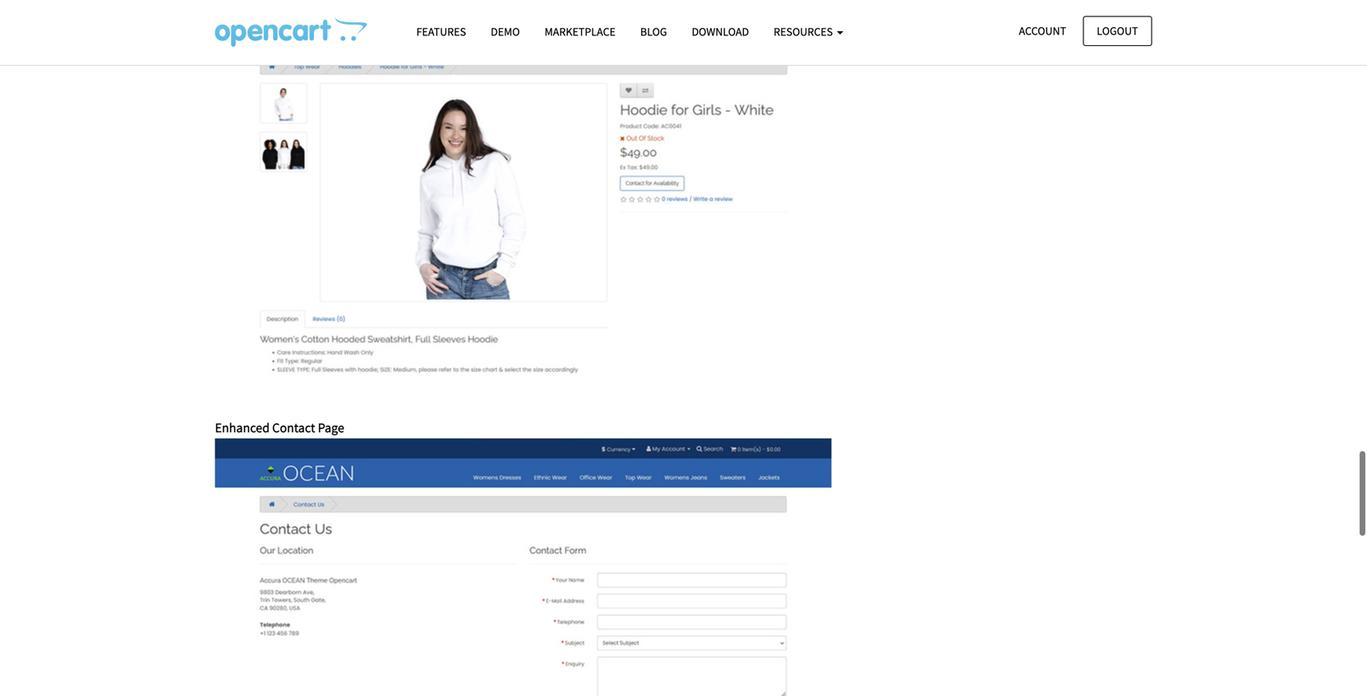 Task type: describe. For each thing, give the bounding box(es) containing it.
demo
[[491, 24, 520, 39]]

resources
[[774, 24, 836, 39]]

features
[[417, 24, 466, 39]]

opencart - accura ocean v-1 multipurpose theme image
[[215, 17, 367, 47]]

features link
[[404, 17, 479, 46]]

marketplace link
[[532, 17, 628, 46]]

download link
[[680, 17, 762, 46]]



Task type: locate. For each thing, give the bounding box(es) containing it.
logout link
[[1083, 16, 1153, 46]]

blog link
[[628, 17, 680, 46]]

marketplace
[[545, 24, 616, 39]]

page
[[318, 420, 344, 436]]

download
[[692, 24, 749, 39]]

contact
[[272, 420, 315, 436]]

demo link
[[479, 17, 532, 46]]

resources link
[[762, 17, 856, 46]]

enhanced
[[215, 420, 270, 436]]

account link
[[1005, 16, 1081, 46]]

blog
[[641, 24, 667, 39]]

logout
[[1097, 23, 1139, 38]]

enhanced contact page
[[215, 420, 344, 436]]

account
[[1019, 23, 1067, 38]]



Task type: vqa. For each thing, say whether or not it's contained in the screenshot.
$20.00 inside Additional Images Carousel $20.00
no



